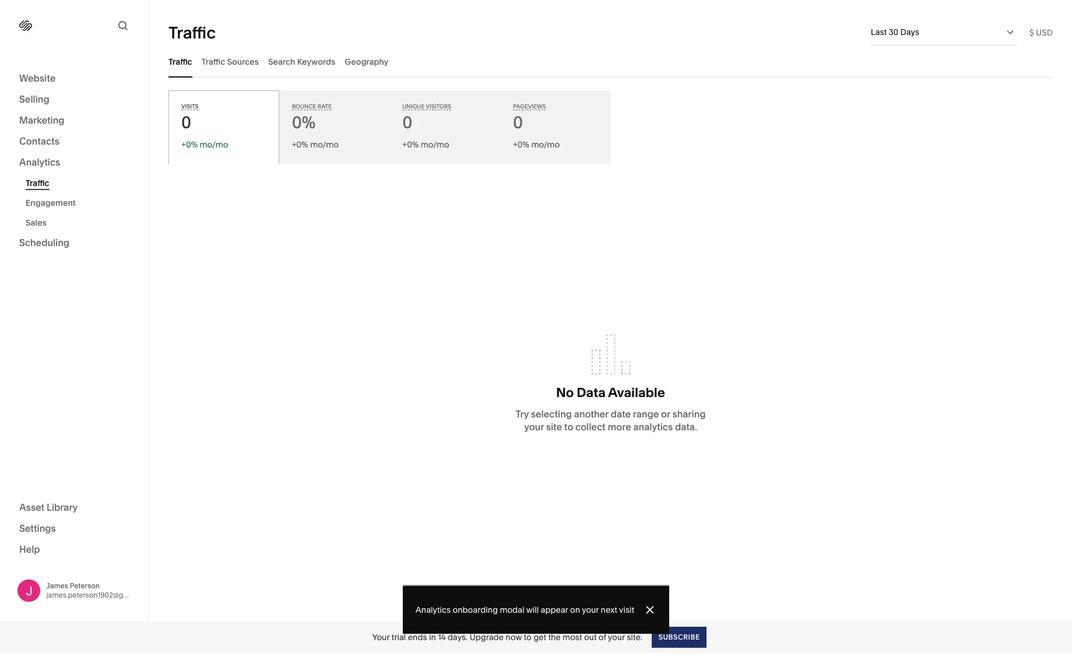 Task type: describe. For each thing, give the bounding box(es) containing it.
visits 0 0% mo/mo
[[181, 103, 228, 150]]

last 30 days button
[[871, 19, 1017, 45]]

selecting
[[531, 408, 572, 420]]

days
[[901, 27, 920, 37]]

bounce
[[292, 103, 316, 110]]

ends
[[408, 632, 427, 643]]

engagement
[[26, 198, 76, 208]]

your trial ends in 14 days. upgrade now to get the most out of your site.
[[373, 632, 643, 643]]

traffic button
[[169, 45, 192, 78]]

settings
[[19, 522, 56, 534]]

14
[[438, 632, 446, 643]]

unique
[[403, 103, 425, 110]]

visit
[[619, 605, 635, 615]]

analytics onboarding modal will appear on your next visit
[[416, 605, 635, 615]]

$ usd
[[1030, 27, 1053, 38]]

marketing link
[[19, 114, 129, 128]]

analytics link
[[19, 156, 129, 170]]

traffic inside button
[[202, 56, 225, 67]]

analytics for analytics
[[19, 156, 60, 168]]

will
[[527, 605, 539, 615]]

next
[[601, 605, 618, 615]]

search keywords
[[268, 56, 336, 67]]

traffic up visits on the top left of the page
[[169, 56, 192, 67]]

sharing
[[673, 408, 706, 420]]

more
[[608, 421, 632, 433]]

scheduling link
[[19, 236, 129, 250]]

your inside alert
[[582, 605, 599, 615]]

available
[[608, 385, 665, 401]]

the
[[549, 632, 561, 643]]

last
[[871, 27, 887, 37]]

search
[[268, 56, 295, 67]]

another
[[574, 408, 609, 420]]

upgrade
[[470, 632, 504, 643]]

try
[[516, 408, 529, 420]]

to inside try selecting another date range or sharing your site to collect more analytics data.
[[565, 421, 574, 433]]

of
[[599, 632, 606, 643]]

peterson
[[70, 581, 100, 590]]

unique visitors 0 0% mo/mo
[[403, 103, 451, 150]]

now
[[506, 632, 522, 643]]

1 vertical spatial to
[[524, 632, 532, 643]]

get
[[534, 632, 547, 643]]

traffic up traffic button
[[169, 22, 216, 42]]

contacts link
[[19, 135, 129, 149]]

0% inside unique visitors 0 0% mo/mo
[[407, 139, 419, 150]]

on
[[570, 605, 580, 615]]

james
[[46, 581, 68, 590]]

analytics onboarding modal will appear on your next visit alert
[[403, 585, 670, 634]]

0 for visits 0 0% mo/mo
[[181, 113, 191, 132]]

settings link
[[19, 522, 129, 536]]

engagement link
[[26, 193, 136, 213]]

geography
[[345, 56, 389, 67]]

in
[[429, 632, 436, 643]]

james peterson james.peterson1902@gmail.com
[[46, 581, 154, 599]]

2 mo/mo from the left
[[310, 139, 339, 150]]

trial
[[392, 632, 406, 643]]

days.
[[448, 632, 468, 643]]

pageviews
[[513, 103, 546, 110]]

your inside try selecting another date range or sharing your site to collect more analytics data.
[[525, 421, 544, 433]]

traffic sources
[[202, 56, 259, 67]]

$
[[1030, 27, 1035, 38]]

mo/mo inside unique visitors 0 0% mo/mo
[[421, 139, 449, 150]]

collect
[[576, 421, 606, 433]]

sources
[[227, 56, 259, 67]]

james.peterson1902@gmail.com
[[46, 591, 154, 599]]

range
[[633, 408, 659, 420]]

out
[[584, 632, 597, 643]]

visitors
[[426, 103, 451, 110]]

data.
[[675, 421, 697, 433]]

modal
[[500, 605, 525, 615]]



Task type: locate. For each thing, give the bounding box(es) containing it.
bounce rate 0%
[[292, 103, 332, 132]]

subscribe button
[[652, 627, 707, 648]]

most
[[563, 632, 582, 643]]

your right on
[[582, 605, 599, 615]]

usd
[[1037, 27, 1053, 38]]

visits
[[181, 103, 199, 110]]

0% for bounce rate 0%
[[292, 113, 316, 132]]

0% inside pageviews 0 0% mo/mo
[[518, 139, 530, 150]]

no data available
[[557, 385, 665, 401]]

your
[[373, 632, 390, 643]]

search keywords button
[[268, 45, 336, 78]]

marketing
[[19, 114, 65, 126]]

0% down pageviews
[[518, 139, 530, 150]]

traffic left sources
[[202, 56, 225, 67]]

0% inside bounce rate 0%
[[292, 113, 316, 132]]

traffic up the engagement
[[26, 178, 49, 188]]

0% down bounce rate 0%
[[297, 139, 308, 150]]

no
[[557, 385, 574, 401]]

selling link
[[19, 93, 129, 107]]

2 horizontal spatial your
[[608, 632, 625, 643]]

1 horizontal spatial to
[[565, 421, 574, 433]]

website link
[[19, 72, 129, 86]]

traffic sources button
[[202, 45, 259, 78]]

2 vertical spatial your
[[608, 632, 625, 643]]

asset library link
[[19, 501, 129, 515]]

site.
[[627, 632, 643, 643]]

site
[[546, 421, 562, 433]]

to left get
[[524, 632, 532, 643]]

1 mo/mo from the left
[[200, 139, 228, 150]]

0 inside visits 0 0% mo/mo
[[181, 113, 191, 132]]

0 vertical spatial analytics
[[19, 156, 60, 168]]

your right of
[[608, 632, 625, 643]]

analytics for analytics onboarding modal will appear on your next visit
[[416, 605, 451, 615]]

1 horizontal spatial your
[[582, 605, 599, 615]]

keywords
[[297, 56, 336, 67]]

subscribe
[[659, 633, 700, 641]]

2 0 from the left
[[403, 113, 413, 132]]

1 0 from the left
[[181, 113, 191, 132]]

date
[[611, 408, 631, 420]]

0% down bounce
[[292, 113, 316, 132]]

appear
[[541, 605, 569, 615]]

3 mo/mo from the left
[[421, 139, 449, 150]]

0 for pageviews 0 0% mo/mo
[[513, 113, 523, 132]]

pageviews 0 0% mo/mo
[[513, 103, 560, 150]]

data
[[577, 385, 606, 401]]

asset
[[19, 501, 44, 513]]

your down try
[[525, 421, 544, 433]]

tab list containing traffic
[[169, 45, 1053, 78]]

tab list
[[169, 45, 1053, 78]]

mo/mo inside visits 0 0% mo/mo
[[200, 139, 228, 150]]

analytics up the in
[[416, 605, 451, 615]]

0% mo/mo
[[297, 139, 339, 150]]

1 vertical spatial your
[[582, 605, 599, 615]]

analytics inside alert
[[416, 605, 451, 615]]

0% for visits 0 0% mo/mo
[[186, 139, 198, 150]]

3 0 from the left
[[513, 113, 523, 132]]

0% inside visits 0 0% mo/mo
[[186, 139, 198, 150]]

0
[[181, 113, 191, 132], [403, 113, 413, 132], [513, 113, 523, 132]]

to
[[565, 421, 574, 433], [524, 632, 532, 643]]

your
[[525, 421, 544, 433], [582, 605, 599, 615], [608, 632, 625, 643]]

to right site
[[565, 421, 574, 433]]

0 inside pageviews 0 0% mo/mo
[[513, 113, 523, 132]]

4 mo/mo from the left
[[532, 139, 560, 150]]

0 horizontal spatial analytics
[[19, 156, 60, 168]]

traffic link
[[26, 173, 136, 193]]

geography button
[[345, 45, 389, 78]]

last 30 days
[[871, 27, 920, 37]]

sales link
[[26, 213, 136, 233]]

2 horizontal spatial 0
[[513, 113, 523, 132]]

30
[[889, 27, 899, 37]]

0 vertical spatial your
[[525, 421, 544, 433]]

0% down visits on the top left of the page
[[186, 139, 198, 150]]

1 vertical spatial analytics
[[416, 605, 451, 615]]

0% for pageviews 0 0% mo/mo
[[518, 139, 530, 150]]

selling
[[19, 93, 49, 105]]

rate
[[318, 103, 332, 110]]

scheduling
[[19, 237, 69, 248]]

website
[[19, 72, 56, 84]]

analytics
[[19, 156, 60, 168], [416, 605, 451, 615]]

analytics
[[634, 421, 673, 433]]

0 vertical spatial to
[[565, 421, 574, 433]]

0 down visits on the top left of the page
[[181, 113, 191, 132]]

analytics down contacts
[[19, 156, 60, 168]]

0% down unique at the top left of page
[[407, 139, 419, 150]]

0 inside unique visitors 0 0% mo/mo
[[403, 113, 413, 132]]

0 horizontal spatial 0
[[181, 113, 191, 132]]

0 down pageviews
[[513, 113, 523, 132]]

help link
[[19, 543, 40, 556]]

contacts
[[19, 135, 59, 147]]

1 horizontal spatial analytics
[[416, 605, 451, 615]]

try selecting another date range or sharing your site to collect more analytics data.
[[516, 408, 706, 433]]

mo/mo
[[200, 139, 228, 150], [310, 139, 339, 150], [421, 139, 449, 150], [532, 139, 560, 150]]

library
[[47, 501, 78, 513]]

mo/mo inside pageviews 0 0% mo/mo
[[532, 139, 560, 150]]

0 horizontal spatial your
[[525, 421, 544, 433]]

0 down unique at the top left of page
[[403, 113, 413, 132]]

traffic
[[169, 22, 216, 42], [169, 56, 192, 67], [202, 56, 225, 67], [26, 178, 49, 188]]

help
[[19, 543, 40, 555]]

onboarding
[[453, 605, 498, 615]]

sales
[[26, 218, 47, 228]]

or
[[661, 408, 671, 420]]

0 horizontal spatial to
[[524, 632, 532, 643]]

asset library
[[19, 501, 78, 513]]

1 horizontal spatial 0
[[403, 113, 413, 132]]



Task type: vqa. For each thing, say whether or not it's contained in the screenshot.
Home Page · Published
no



